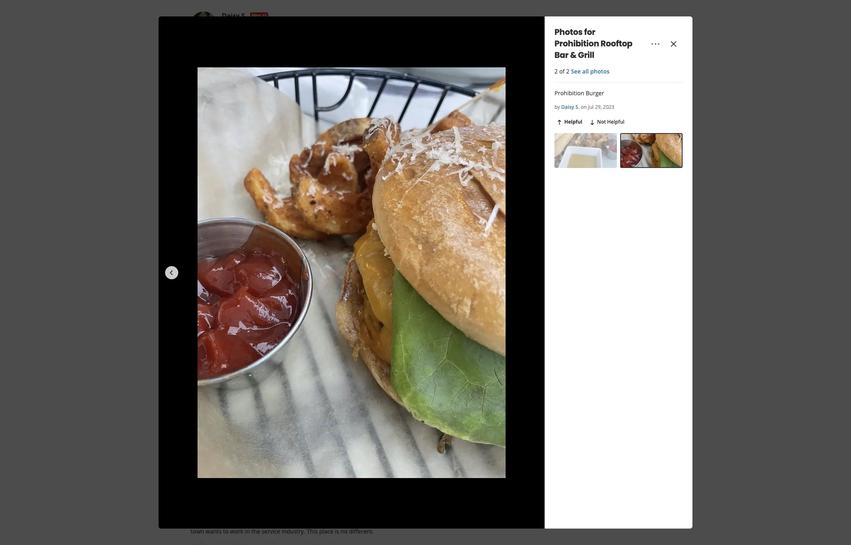 Task type: locate. For each thing, give the bounding box(es) containing it.
5 star rating image
[[191, 300, 235, 309]]

1 horizontal spatial parents
[[381, 85, 402, 93]]

s. left on
[[576, 104, 580, 111]]

elite 23 link right "daisy s."
[[250, 12, 268, 19]]

had up sandwich
[[201, 85, 212, 93]]

oh no 0 for 1
[[298, 443, 317, 450]]

great left time!
[[208, 77, 222, 85]]

i left feel
[[251, 519, 252, 527]]

not helpful
[[597, 118, 625, 125]]

1 vertical spatial s.
[[576, 104, 580, 111]]

they up great
[[229, 93, 241, 101]]

thanks
[[226, 238, 242, 245], [226, 443, 242, 450]]

elite for elite 23 birmingham, al
[[249, 265, 258, 270]]

1 horizontal spatial my
[[315, 345, 324, 353]]

photos
[[203, 62, 220, 69], [590, 67, 610, 75], [203, 314, 220, 321]]

2 helpful 1 from the top
[[191, 443, 212, 450]]

0 horizontal spatial s.
[[241, 11, 247, 20]]

average
[[386, 519, 407, 527]]

our up don't
[[371, 329, 380, 337]]

they up the mentioned at the top
[[411, 77, 423, 85]]

oh right love this 1
[[298, 443, 305, 450]]

0 vertical spatial had
[[191, 77, 202, 85]]

23 inside elite 23 birmingham, al
[[259, 265, 264, 270]]

a down 2 photos link
[[203, 77, 206, 85]]

industry.
[[282, 527, 305, 535]]

friends element
[[222, 282, 237, 291]]

me
[[200, 519, 209, 527]]

15
[[230, 282, 237, 290]]

i left loved at left
[[352, 329, 353, 337]]

vinnie
[[222, 469, 243, 478]]

from
[[363, 345, 376, 353]]

helpful up photo of vinnie c.
[[191, 443, 208, 450]]

parents up 'the'
[[277, 77, 297, 85]]

1 vertical spatial thanks
[[226, 443, 242, 450]]

photos right 'all'
[[590, 67, 610, 75]]

liked
[[272, 93, 285, 101]]

of up stomach
[[333, 337, 339, 345]]

of
[[559, 67, 565, 75], [333, 337, 339, 345]]

oh no 0 right love this 1
[[298, 443, 317, 450]]

0 vertical spatial great
[[208, 77, 222, 85]]

1 vertical spatial service
[[251, 329, 270, 337]]

0 horizontal spatial daisy
[[222, 11, 240, 20]]

elite 23 link
[[250, 12, 268, 19], [248, 264, 266, 271]]

service up tofu at the bottom of the page
[[251, 329, 270, 337]]

23 right "daisy s."
[[262, 13, 267, 18]]

1 vertical spatial they
[[229, 93, 241, 101]]

service
[[262, 527, 280, 535]]

time.
[[318, 102, 332, 109]]

in up the this
[[314, 519, 319, 527]]

helpful 1 for love this 1
[[191, 443, 212, 450]]

0 vertical spatial but
[[401, 77, 410, 85]]

23 up al
[[259, 265, 264, 270]]

0 horizontal spatial great
[[208, 77, 222, 85]]

16 review v2 image
[[240, 283, 247, 290]]

1 prohibition from the top
[[555, 38, 599, 49]]

1 thanks from the top
[[226, 238, 242, 245]]

a up time.
[[326, 93, 329, 101]]

of left see
[[559, 67, 565, 75]]

and down 'mocktail'
[[217, 93, 228, 101]]

by daisy s. on jul 29, 2023
[[555, 104, 615, 111]]

photo of vinnie c. image
[[191, 469, 217, 495]]

helpful inside button
[[565, 118, 582, 125]]

upstairs.
[[341, 77, 365, 85]]

thanks up sara r. link at the top of the page
[[226, 238, 242, 245]]

0 vertical spatial our
[[369, 93, 378, 101]]

0 horizontal spatial parents
[[277, 77, 297, 85]]

1 vertical spatial prohibition
[[555, 89, 584, 97]]

23
[[262, 13, 267, 18], [259, 265, 264, 270]]

was up time.
[[314, 93, 324, 101]]

great left time.
[[303, 102, 317, 109]]

1 vertical spatial thanks 0
[[226, 443, 246, 450]]

daisy s.
[[222, 11, 247, 20]]

photos right 3
[[203, 314, 220, 321]]

my inside had a great time! went with my parents and sat outside upstairs. quite warm, but they had the fans on. had a mocktail and a burger. the burger was insanely flavorful. my parents had the brisket sandwich and they both really liked it. service was a little slow, but our server mentioned that she was training. great evening and we had a great time. would return!
[[267, 77, 275, 85]]

0 vertical spatial helpful 1
[[191, 238, 212, 245]]

elite 23
[[252, 13, 267, 18]]

1 oh from the top
[[298, 238, 305, 245]]

and inside let me start by saying i feel like most eateries in hsv are  high priced and average af.  no one in this town wants to work in the service industry. this place is no different.
[[374, 519, 385, 527]]

0 vertical spatial love
[[260, 238, 271, 245]]

1 vertical spatial oh
[[298, 443, 305, 450]]

2023 right the 16,
[[258, 300, 271, 308]]

dislike
[[388, 337, 405, 345]]

helpful 1 up photo of vinnie c.
[[191, 443, 212, 450]]

1 vertical spatial helpful 1
[[191, 443, 212, 450]]

2 vertical spatial but
[[419, 337, 428, 345]]

parents down warm,
[[381, 85, 402, 93]]

1 vertical spatial oh no 0
[[298, 443, 317, 450]]

2 love from the top
[[260, 443, 271, 450]]

we
[[277, 102, 285, 109]]

the down feel
[[251, 527, 260, 535]]

al
[[258, 273, 264, 280]]

0 horizontal spatial daisy s. link
[[222, 11, 247, 20]]

1 vertical spatial my
[[315, 345, 324, 353]]

elite 23 link up al
[[248, 264, 266, 271]]

sara r. link
[[222, 263, 244, 272]]

0 horizontal spatial but
[[358, 93, 367, 101]]

1 for love this 2
[[209, 238, 212, 245]]

rooftop inside rooftop was amazing! service fabulous! food phenomenal!! i loved our lunch here and wish i took more pictures. i had the tofu bahn mi which was out of this world. i don't dislike tofu but this was the best i've ever had. everything was so good my stomach hurt from over eating.
[[191, 329, 212, 337]]

don't
[[373, 337, 387, 345]]

ever
[[224, 345, 236, 353]]

1 horizontal spatial rooftop
[[601, 38, 633, 49]]

1 vertical spatial 23
[[259, 265, 264, 270]]

no inside let me start by saying i feel like most eateries in hsv are  high priced and average af.  no one in this town wants to work in the service industry. this place is no different.
[[341, 527, 348, 535]]

0 horizontal spatial they
[[229, 93, 241, 101]]

not
[[597, 118, 606, 125]]

oh no 0 for 2
[[298, 238, 317, 245]]

rooftop right for
[[601, 38, 633, 49]]

fabulous!
[[272, 329, 297, 337]]

but
[[401, 77, 410, 85], [358, 93, 367, 101], [419, 337, 428, 345]]

1 vertical spatial by
[[224, 519, 231, 527]]

the
[[436, 77, 445, 85], [415, 85, 424, 93], [246, 337, 255, 345], [191, 345, 199, 353], [251, 527, 260, 535]]

0 horizontal spatial my
[[267, 77, 275, 85]]

helpful up the photo of sara r.
[[191, 238, 208, 245]]

photos for 2 photos
[[203, 62, 220, 69]]

2 horizontal spatial but
[[419, 337, 428, 345]]

s.
[[241, 11, 247, 20], [576, 104, 580, 111]]

helpful inside button
[[607, 118, 625, 125]]

elite 23 link for sara r.
[[248, 264, 266, 271]]

no right love this 1
[[306, 443, 312, 450]]

1 for love this 1
[[209, 443, 212, 450]]

service inside rooftop was amazing! service fabulous! food phenomenal!! i loved our lunch here and wish i took more pictures. i had the tofu bahn mi which was out of this world. i don't dislike tofu but this was the best i've ever had. everything was so good my stomach hurt from over eating.
[[251, 329, 270, 337]]

but right warm,
[[401, 77, 410, 85]]

elite
[[252, 13, 261, 18], [249, 265, 258, 270]]

1 love from the top
[[260, 238, 271, 245]]

1 vertical spatial great
[[303, 102, 317, 109]]

1 vertical spatial daisy s. link
[[561, 104, 580, 111]]

return!
[[352, 102, 371, 109]]

photo of sara r. image
[[191, 263, 217, 290]]

different.
[[349, 527, 374, 535]]

had up on.
[[191, 77, 202, 85]]

0 horizontal spatial 2023
[[258, 300, 271, 308]]

2 thanks 0 from the top
[[226, 443, 246, 450]]

oh right (2 reactions) element at left
[[298, 238, 305, 245]]

stomach
[[325, 345, 348, 353]]

elite right "daisy s."
[[252, 13, 261, 18]]

16 photos v2 image
[[261, 283, 268, 290]]

in right the one
[[440, 519, 445, 527]]

0 vertical spatial thanks 0
[[226, 238, 246, 245]]

0 vertical spatial my
[[267, 77, 275, 85]]

thanks up the vinnie
[[226, 443, 242, 450]]

service down burger
[[293, 93, 312, 101]]

hsv
[[320, 519, 331, 527]]

daisy left elite 23
[[222, 11, 240, 20]]

the up the mentioned at the top
[[415, 85, 424, 93]]

2 oh no 0 from the top
[[298, 443, 317, 450]]

was left out
[[311, 337, 321, 345]]

no
[[418, 519, 426, 527]]

to
[[223, 527, 229, 535]]

and up burger
[[299, 77, 309, 85]]

lunch
[[382, 329, 396, 337]]

rooftop up more at the bottom of the page
[[191, 329, 212, 337]]

0 vertical spatial service
[[293, 93, 312, 101]]

1 horizontal spatial service
[[293, 93, 312, 101]]

0 vertical spatial no
[[306, 238, 312, 245]]

0 vertical spatial prohibition
[[555, 38, 599, 49]]

1 horizontal spatial great
[[303, 102, 317, 109]]

in down saying
[[245, 527, 250, 535]]

this
[[272, 238, 280, 245], [340, 337, 350, 345], [430, 337, 439, 345], [272, 443, 280, 450], [446, 519, 456, 527]]

1 oh no 0 from the top
[[298, 238, 317, 245]]

love for love this 2
[[260, 238, 271, 245]]

1 horizontal spatial they
[[411, 77, 423, 85]]

0 horizontal spatial of
[[333, 337, 339, 345]]

1 horizontal spatial of
[[559, 67, 565, 75]]

1 vertical spatial rooftop
[[191, 329, 212, 337]]

1 helpful 1 from the top
[[191, 238, 212, 245]]

16 camera v2 image
[[191, 314, 197, 320]]

was down took at bottom
[[441, 337, 451, 345]]

priced
[[356, 519, 373, 527]]

eateries
[[291, 519, 312, 527]]

elite for elite 23
[[252, 13, 261, 18]]

photos for 3 photos
[[203, 314, 220, 321]]

0 vertical spatial by
[[555, 104, 560, 111]]

thanks 0
[[226, 238, 246, 245], [226, 443, 246, 450]]

1 horizontal spatial 2023
[[603, 104, 615, 111]]

2 thanks from the top
[[226, 443, 242, 450]]

birmingham,
[[222, 273, 256, 280]]

no for 1
[[306, 443, 312, 450]]

no for 2
[[306, 238, 312, 245]]

oh no 0 right (2 reactions) element at left
[[298, 238, 317, 245]]

&
[[570, 49, 577, 61]]

0 horizontal spatial service
[[251, 329, 270, 337]]

daisy up helpful button
[[561, 104, 574, 111]]

photos element
[[261, 282, 279, 291]]

mi
[[285, 337, 292, 345]]

2 horizontal spatial in
[[440, 519, 445, 527]]

by up "to"
[[224, 519, 231, 527]]

love this 2
[[260, 238, 285, 245]]

0 vertical spatial oh
[[298, 238, 305, 245]]

my up "burger."
[[267, 77, 275, 85]]

thanks for love this 1
[[226, 443, 242, 450]]

(1 reaction) element for love this 1
[[209, 443, 212, 450]]

good
[[300, 345, 314, 353]]

had down amazing!
[[234, 337, 245, 345]]

little
[[330, 93, 342, 101]]

0 vertical spatial thanks
[[226, 238, 242, 245]]

our inside rooftop was amazing! service fabulous! food phenomenal!! i loved our lunch here and wish i took more pictures. i had the tofu bahn mi which was out of this world. i don't dislike tofu but this was the best i've ever had. everything was so good my stomach hurt from over eating.
[[371, 329, 380, 337]]

3 photos
[[199, 314, 220, 321]]

photos for prohibition rooftop bar & grill
[[555, 26, 633, 61]]

a down burger
[[298, 102, 301, 109]]

123
[[248, 282, 258, 290]]

0 vertical spatial rooftop
[[601, 38, 633, 49]]

23 for elite 23 birmingham, al
[[259, 265, 264, 270]]

1 horizontal spatial s.
[[576, 104, 580, 111]]

slow,
[[343, 93, 357, 101]]

0 horizontal spatial by
[[224, 519, 231, 527]]

our down my
[[369, 93, 378, 101]]

1 vertical spatial parents
[[381, 85, 402, 93]]

no right (2 reactions) element at left
[[306, 238, 312, 245]]

(1 reaction) element for love this 2
[[209, 238, 212, 245]]

was down sandwich
[[191, 102, 201, 109]]

1 vertical spatial daisy
[[561, 104, 574, 111]]

one
[[428, 519, 438, 527]]

but up return!
[[358, 93, 367, 101]]

and up "tofu"
[[412, 329, 422, 337]]

my inside rooftop was amazing! service fabulous! food phenomenal!! i loved our lunch here and wish i took more pictures. i had the tofu bahn mi which was out of this world. i don't dislike tofu but this was the best i've ever had. everything was so good my stomach hurt from over eating.
[[315, 345, 324, 353]]

2 photos link
[[199, 62, 220, 69]]

and up 'both' at the left
[[242, 85, 252, 93]]

0 vertical spatial elite 23 link
[[250, 12, 268, 19]]

thanks 0 for love this 2
[[226, 238, 246, 245]]

thanks 0 for love this 1
[[226, 443, 246, 450]]

thanks 0 up the vinnie c. link
[[226, 443, 246, 450]]

2
[[199, 62, 202, 69], [555, 67, 558, 75], [566, 67, 570, 75], [282, 238, 285, 245]]

1 vertical spatial love
[[260, 443, 271, 450]]

2 oh from the top
[[298, 443, 305, 450]]

1 horizontal spatial but
[[401, 77, 410, 85]]

sara r.
[[222, 263, 244, 272]]

great
[[208, 77, 222, 85], [303, 102, 317, 109]]

2 vertical spatial no
[[341, 527, 348, 535]]

0 vertical spatial oh no 0
[[298, 238, 317, 245]]

1 vertical spatial our
[[371, 329, 380, 337]]

and right priced
[[374, 519, 385, 527]]

service
[[293, 93, 312, 101], [251, 329, 270, 337]]

tofu
[[256, 337, 268, 345]]

1 vertical spatial elite
[[249, 265, 258, 270]]

helpful 1 up the photo of sara r.
[[191, 238, 212, 245]]

1 vertical spatial of
[[333, 337, 339, 345]]

s. left elite 23
[[241, 11, 247, 20]]

1 vertical spatial elite 23 link
[[248, 264, 266, 271]]

1 vertical spatial 2023
[[258, 300, 271, 308]]

0 horizontal spatial rooftop
[[191, 329, 212, 337]]

saying
[[232, 519, 249, 527]]

daisy s. link left elite 23
[[222, 11, 247, 20]]

no right is
[[341, 527, 348, 535]]

2023 right 29,
[[603, 104, 615, 111]]

prohibition
[[555, 38, 599, 49], [555, 89, 584, 97]]

thanks 0 up sara r. link at the top of the page
[[226, 238, 246, 245]]

(0 reactions) element
[[243, 238, 246, 245], [314, 238, 317, 245], [243, 443, 246, 450], [314, 443, 317, 450]]

over
[[377, 345, 389, 353]]

1 horizontal spatial daisy s. link
[[561, 104, 580, 111]]

but down wish
[[419, 337, 428, 345]]

0 vertical spatial 23
[[262, 13, 267, 18]]

service inside had a great time! went with my parents and sat outside upstairs. quite warm, but they had the fans on. had a mocktail and a burger. the burger was insanely flavorful. my parents had the brisket sandwich and they both really liked it. service was a little slow, but our server mentioned that she was training. great evening and we had a great time. would return!
[[293, 93, 312, 101]]

had up brisket
[[424, 77, 435, 85]]

elite up al
[[249, 265, 258, 270]]

by up 16 helpful v2 icon
[[555, 104, 560, 111]]

0 vertical spatial elite
[[252, 13, 261, 18]]

a down with
[[254, 85, 257, 93]]

(1 reaction) element
[[209, 238, 212, 245], [209, 443, 212, 450], [282, 443, 285, 450]]

no
[[306, 238, 312, 245], [306, 443, 312, 450], [341, 527, 348, 535]]

she
[[441, 93, 451, 101]]

helpful right not
[[607, 118, 625, 125]]

1 thanks 0 from the top
[[226, 238, 246, 245]]

i inside let me start by saying i feel like most eateries in hsv are  high priced and average af.  no one in this town wants to work in the service industry. this place is no different.
[[251, 519, 252, 527]]

photos up 'mocktail'
[[203, 62, 220, 69]]

parents
[[277, 77, 297, 85], [381, 85, 402, 93]]

1 vertical spatial no
[[306, 443, 312, 450]]

love this 1
[[260, 443, 285, 450]]

helpful right 16 helpful v2 icon
[[565, 118, 582, 125]]

elite inside elite 23 birmingham, al
[[249, 265, 258, 270]]

wants
[[206, 527, 222, 535]]

my down out
[[315, 345, 324, 353]]

daisy s. link left on
[[561, 104, 580, 111]]



Task type: describe. For each thing, give the bounding box(es) containing it.
had up the mentioned at the top
[[403, 85, 413, 93]]

24 close v2 image
[[669, 39, 679, 49]]

i left took at bottom
[[437, 329, 439, 337]]

this inside let me start by saying i feel like most eateries in hsv are  high priced and average af.  no one in this town wants to work in the service industry. this place is no different.
[[446, 519, 456, 527]]

not helpful button
[[587, 117, 626, 127]]

1 vertical spatial had
[[201, 85, 212, 93]]

1 vertical spatial but
[[358, 93, 367, 101]]

tofu
[[406, 337, 417, 345]]

1 horizontal spatial daisy
[[561, 104, 574, 111]]

place
[[319, 527, 333, 535]]

1 horizontal spatial in
[[314, 519, 319, 527]]

helpful 1 for love this 2
[[191, 238, 212, 245]]

training.
[[203, 102, 225, 109]]

16,
[[248, 300, 256, 308]]

elite 23 birmingham, al
[[222, 265, 264, 280]]

both
[[242, 93, 255, 101]]

sandwich
[[191, 93, 216, 101]]

rooftop was amazing! service fabulous! food phenomenal!! i loved our lunch here and wish i took more pictures. i had the tofu bahn mi which was out of this world. i don't dislike tofu but this was the best i've ever had. everything was so good my stomach hurt from over eating.
[[191, 329, 452, 353]]

best
[[201, 345, 212, 353]]

vinnie c. link
[[222, 469, 250, 478]]

really
[[256, 93, 271, 101]]

the
[[280, 85, 290, 93]]

sara
[[222, 263, 236, 272]]

bahn
[[270, 337, 284, 345]]

love for love this 1
[[260, 443, 271, 450]]

for
[[584, 26, 596, 38]]

let
[[191, 519, 199, 527]]

2 photos
[[199, 62, 220, 69]]

was down sat
[[311, 85, 321, 93]]

see all photos link
[[571, 67, 610, 75]]

tacoma,
[[222, 478, 244, 486]]

a up sandwich
[[213, 85, 216, 93]]

(2 reactions) element
[[282, 238, 285, 245]]

server
[[380, 93, 397, 101]]

world.
[[351, 337, 368, 345]]

is
[[335, 527, 339, 535]]

food
[[298, 329, 312, 337]]

elite 23 link for daisy s.
[[250, 12, 268, 19]]

pictures.
[[207, 337, 230, 345]]

0 vertical spatial 2023
[[603, 104, 615, 111]]

wa
[[246, 478, 255, 486]]

grill
[[578, 49, 594, 61]]

2 of 2 see all photos
[[555, 67, 610, 75]]

0 horizontal spatial in
[[245, 527, 250, 535]]

quite
[[366, 77, 381, 85]]

our inside had a great time! went with my parents and sat outside upstairs. quite warm, but they had the fans on. had a mocktail and a burger. the burger was insanely flavorful. my parents had the brisket sandwich and they both really liked it. service was a little slow, but our server mentioned that she was training. great evening and we had a great time. would return!
[[369, 93, 378, 101]]

had inside rooftop was amazing! service fabulous! food phenomenal!! i loved our lunch here and wish i took more pictures. i had the tofu bahn mi which was out of this world. i don't dislike tofu but this was the best i've ever had. everything was so good my stomach hurt from over eating.
[[234, 337, 245, 345]]

had down it.
[[286, 102, 296, 109]]

0 vertical spatial s.
[[241, 11, 247, 20]]

photos
[[555, 26, 583, 38]]

16 friends v2 image
[[222, 283, 228, 290]]

start
[[210, 519, 223, 527]]

here
[[398, 329, 410, 337]]

0 vertical spatial of
[[559, 67, 565, 75]]

burger
[[291, 85, 309, 93]]

see
[[571, 67, 581, 75]]

eating.
[[391, 345, 409, 353]]

great
[[226, 102, 241, 109]]

flavorful.
[[346, 85, 370, 93]]

on
[[581, 104, 587, 111]]

on.
[[191, 85, 199, 93]]

24 chevron left v2 image
[[166, 268, 176, 278]]

and inside rooftop was amazing! service fabulous! food phenomenal!! i loved our lunch here and wish i took more pictures. i had the tofu bahn mi which was out of this world. i don't dislike tofu but this was the best i've ever had. everything was so good my stomach hurt from over eating.
[[412, 329, 422, 337]]

r.
[[238, 263, 244, 272]]

0 vertical spatial daisy s. link
[[222, 11, 247, 20]]

all
[[582, 67, 589, 75]]

wish
[[424, 329, 436, 337]]

thanks for love this 2
[[226, 238, 242, 245]]

this
[[307, 527, 318, 535]]

of inside rooftop was amazing! service fabulous! food phenomenal!! i loved our lunch here and wish i took more pictures. i had the tofu bahn mi which was out of this world. i don't dislike tofu but this was the best i've ever had. everything was so good my stomach hurt from over eating.
[[333, 337, 339, 345]]

oh for 1
[[298, 443, 305, 450]]

work
[[230, 527, 243, 535]]

amazing!
[[226, 329, 250, 337]]

the up brisket
[[436, 77, 445, 85]]

town
[[191, 527, 204, 535]]

vinnie c. tacoma, wa
[[222, 469, 255, 486]]

the inside let me start by saying i feel like most eateries in hsv are  high priced and average af.  no one in this town wants to work in the service industry. this place is no different.
[[251, 527, 260, 535]]

jun
[[238, 300, 247, 308]]

photo of daisy s. image
[[191, 11, 217, 38]]

like
[[265, 519, 274, 527]]

23 for elite 23
[[262, 13, 267, 18]]

i've
[[214, 345, 223, 353]]

warm,
[[382, 77, 399, 85]]

everything
[[251, 345, 279, 353]]

rooftop inside "photos for prohibition rooftop bar & grill"
[[601, 38, 633, 49]]

outside
[[320, 77, 340, 85]]

prohibition inside "photos for prohibition rooftop bar & grill"
[[555, 38, 599, 49]]

was down mi
[[281, 345, 291, 353]]

1 horizontal spatial by
[[555, 104, 560, 111]]

menu image
[[651, 39, 661, 49]]

mentioned
[[398, 93, 427, 101]]

reviews element
[[240, 282, 258, 291]]

evening
[[243, 102, 264, 109]]

but inside rooftop was amazing! service fabulous! food phenomenal!! i loved our lunch here and wish i took more pictures. i had the tofu bahn mi which was out of this world. i don't dislike tofu but this was the best i've ever had. everything was so good my stomach hurt from over eating.
[[419, 337, 428, 345]]

it.
[[287, 93, 292, 101]]

the down more at the bottom of the page
[[191, 345, 199, 353]]

had.
[[238, 345, 249, 353]]

so
[[293, 345, 299, 353]]

went
[[238, 77, 252, 85]]

phenomenal!!
[[313, 329, 350, 337]]

fans
[[446, 77, 458, 85]]

jun 16, 2023
[[238, 300, 271, 308]]

had a great time! went with my parents and sat outside upstairs. quite warm, but they had the fans on. had a mocktail and a burger. the burger was insanely flavorful. my parents had the brisket sandwich and they both really liked it. service was a little slow, but our server mentioned that she was training. great evening and we had a great time. would return!
[[191, 77, 458, 109]]

burger.
[[258, 85, 278, 93]]

loved
[[355, 329, 369, 337]]

16 nothelpful v2 image
[[589, 119, 596, 126]]

0 vertical spatial daisy
[[222, 11, 240, 20]]

oh for 2
[[298, 238, 305, 245]]

was up the pictures.
[[214, 329, 224, 337]]

by inside let me start by saying i feel like most eateries in hsv are  high priced and average af.  no one in this town wants to work in the service industry. this place is no different.
[[224, 519, 231, 527]]

with
[[254, 77, 265, 85]]

time!
[[223, 77, 237, 85]]

16 helpful v2 image
[[556, 119, 563, 126]]

sat
[[311, 77, 318, 85]]

i up from
[[370, 337, 371, 345]]

the up had.
[[246, 337, 255, 345]]

and left we
[[265, 102, 276, 109]]

0 vertical spatial parents
[[277, 77, 297, 85]]

which
[[294, 337, 309, 345]]

burger
[[586, 89, 604, 97]]

that
[[429, 93, 440, 101]]

af.
[[409, 519, 417, 527]]

feel
[[254, 519, 264, 527]]

i up ever
[[231, 337, 233, 345]]

high
[[343, 519, 355, 527]]

let me start by saying i feel like most eateries in hsv are  high priced and average af.  no one in this town wants to work in the service industry. this place is no different.
[[191, 519, 456, 535]]

0 vertical spatial they
[[411, 77, 423, 85]]

more
[[191, 337, 205, 345]]

insanely
[[323, 85, 345, 93]]

2 prohibition from the top
[[555, 89, 584, 97]]



Task type: vqa. For each thing, say whether or not it's contained in the screenshot.
right By
yes



